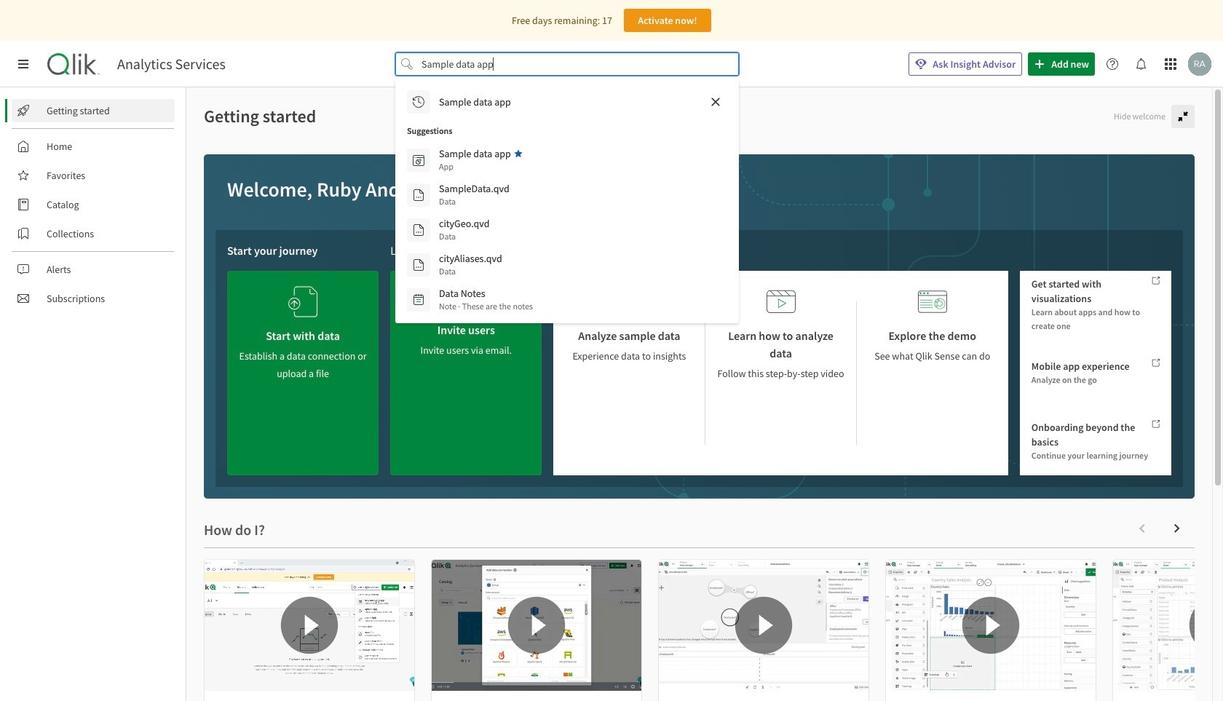 Task type: locate. For each thing, give the bounding box(es) containing it.
list box
[[401, 84, 733, 317]]

hide welcome image
[[1177, 111, 1189, 122]]

citygeo.qvd element
[[439, 217, 490, 230]]

cityaliases.qvd element
[[439, 252, 502, 265]]

data notes element
[[439, 287, 485, 300]]

how do i load data into an app? image
[[432, 560, 641, 691]]

analytics services element
[[117, 55, 226, 73]]

ruby anderson image
[[1188, 52, 1211, 76]]

invite users image
[[452, 277, 481, 315]]

navigation pane element
[[0, 93, 186, 316]]

main content
[[186, 87, 1223, 701]]

how do i use the chart suggestions toggle? image
[[1113, 560, 1223, 691]]

how do i create an app? image
[[205, 560, 414, 691]]



Task type: vqa. For each thing, say whether or not it's contained in the screenshot.
'These are the notes' element on the top left
yes



Task type: describe. For each thing, give the bounding box(es) containing it.
analyze sample data image
[[615, 282, 644, 321]]

these are the notes element
[[439, 300, 533, 313]]

explore the demo image
[[918, 282, 947, 321]]

Search for content text field
[[419, 52, 716, 76]]

close sidebar menu image
[[17, 58, 29, 70]]

sample data app element
[[439, 147, 511, 160]]

learn how to analyze data image
[[766, 282, 795, 321]]

how do i create a visualization? image
[[886, 560, 1096, 691]]

sampledata.qvd element
[[439, 182, 509, 195]]

how do i define data associations? image
[[659, 560, 869, 691]]



